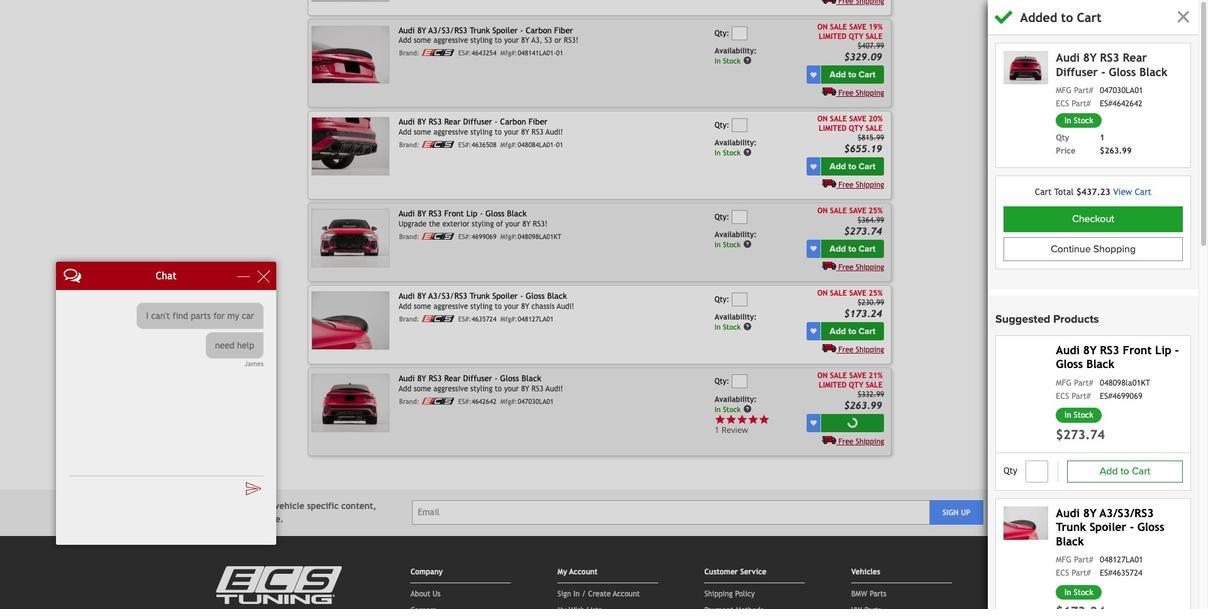 Task type: describe. For each thing, give the bounding box(es) containing it.
upgrade
[[399, 220, 427, 228]]

sign up button
[[930, 501, 983, 525]]

- for audi 8y rs3 rear diffuser - gloss black
[[1102, 65, 1106, 78]]

ecs for audi 8y rs3 front lip - gloss black
[[1056, 391, 1069, 401]]

add down $655.19
[[830, 161, 846, 172]]

gloss for audi 8y a3/s3/rs3 trunk spoiler - gloss black add some aggressive styling to your 8y chassis audi!
[[526, 292, 545, 301]]

add to cart button for $273.74
[[821, 240, 884, 258]]

$332.99
[[858, 390, 884, 399]]

ecs inside the 047030la01 ecs part#
[[1056, 99, 1069, 108]]

a3/s3/rs3 for audi 8y a3/s3/rs3 trunk spoiler - gloss black add some aggressive styling to your 8y chassis audi!
[[429, 292, 467, 301]]

1 mfg from the top
[[1056, 86, 1072, 95]]

048141la01-
[[518, 49, 556, 57]]

shipping down customer at the right bottom of page
[[705, 590, 733, 598]]

black for audi 8y rs3 rear diffuser - gloss black add some aggressive styling to your 8y rs3 audi!
[[522, 374, 541, 383]]

qty: for $329.09
[[715, 29, 729, 38]]

save for $273.74
[[850, 207, 867, 215]]

$437.23
[[1077, 187, 1111, 197]]

availability: in stock for $655.19
[[715, 138, 757, 157]]

vehicle
[[275, 501, 304, 511]]

2 1 review link from the top
[[715, 424, 770, 436]]

part# down audi 8y a3/s3/rs3 trunk spoiler - gloss black in the bottom right of the page
[[1074, 555, 1093, 565]]

to down on sale save 21% limited qty sale $332.99 $263.99
[[848, 418, 857, 429]]

es#4643254 - 048141la01-01 - audi 8y a3/s3/rs3 trunk spoiler - carbon fiber - add some aggressive styling to your 8y a3, s3 or rs3! - ecs - audi image
[[312, 26, 389, 84]]

es#4635724
[[1100, 568, 1143, 578]]

shipping policy link
[[705, 590, 755, 598]]

add to wish list image for $263.99
[[811, 420, 817, 426]]

your for $263.99
[[504, 384, 519, 393]]

aggressive for $655.19
[[434, 128, 468, 136]]

save for $173.24
[[850, 289, 867, 298]]

- for audi 8y rs3 rear diffuser - carbon fiber add some aggressive styling to your 8y rs3 audi!
[[495, 117, 498, 127]]

2 star image from the left
[[726, 414, 737, 425]]

ecs - corporate logo image for $263.99
[[422, 398, 454, 404]]

audi 8y rs3 front lip - gloss black upgrade the exterior styling of your 8y rs3!
[[399, 209, 548, 228]]

8y inside audi 8y rs3 front lip - gloss black
[[1083, 344, 1097, 357]]

checkout link
[[1004, 206, 1183, 232]]

add to cart button for $655.19
[[821, 157, 884, 176]]

your for $329.09
[[504, 36, 519, 45]]

1 vertical spatial account
[[613, 590, 640, 598]]

your inside audi 8y a3/s3/rs3 trunk spoiler - gloss black add some aggressive styling to your 8y chassis audi!
[[504, 302, 519, 311]]

continue shopping
[[1051, 243, 1136, 255]]

review
[[722, 424, 748, 436]]

front for audi 8y rs3 front lip - gloss black upgrade the exterior styling of your 8y rs3!
[[444, 209, 464, 219]]

048127la01 inside 048127la01 ecs part#
[[1100, 555, 1143, 565]]

free shipping image for $273.74
[[822, 261, 836, 270]]

sale for $655.19
[[866, 124, 883, 133]]

4 question sign image from the top
[[743, 405, 752, 413]]

bmw parts link
[[852, 590, 887, 598]]

8y inside audi 8y rs3 rear diffuser - gloss black
[[1083, 51, 1097, 64]]

to inside audi 8y a3/s3/rs3 trunk spoiler - carbon fiber add some aggressive styling to your 8y a3, s3 or rs3!
[[495, 36, 502, 45]]

customer service
[[705, 568, 767, 576]]

suggested products
[[996, 312, 1099, 326]]

3 add to wish list image from the top
[[811, 246, 817, 252]]

audi for audi 8y rs3 rear diffuser - carbon fiber add some aggressive styling to your 8y rs3 audi!
[[399, 117, 415, 127]]

shipping policy
[[705, 590, 755, 598]]

qty for $263.99
[[849, 381, 864, 390]]

about us
[[411, 590, 441, 598]]

policy
[[735, 590, 755, 598]]

brand: for $263.99
[[399, 398, 419, 405]]

aggressive inside audi 8y a3/s3/rs3 trunk spoiler - gloss black add some aggressive styling to your 8y chassis audi!
[[434, 302, 468, 311]]

4643254
[[472, 49, 497, 57]]

es#4636508 - 048084la01-01 - audi 8y rs3 rear diffuser - carbon fiber - add some aggressive styling to your 8y rs3 audi! - ecs - audi image
[[312, 117, 389, 176]]

cart total $437.23 view cart
[[1035, 187, 1152, 197]]

total
[[1055, 187, 1074, 197]]

qty: for $263.99
[[715, 377, 729, 386]]

styling inside audi 8y a3/s3/rs3 trunk spoiler - gloss black add some aggressive styling to your 8y chassis audi!
[[471, 302, 493, 311]]

on sale save 25% $230.99 $173.24
[[817, 289, 884, 319]]

1 vertical spatial audi 8y rs3 front lip - gloss black link
[[1056, 344, 1179, 371]]

trunk for audi 8y a3/s3/rs3 trunk spoiler - carbon fiber add some aggressive styling to your 8y a3, s3 or rs3!
[[470, 26, 490, 35]]

to inside audi 8y rs3 rear diffuser - gloss black add some aggressive styling to your 8y rs3 audi!
[[495, 384, 502, 393]]

1 star image from the left
[[748, 414, 759, 425]]

availability: for $655.19
[[715, 138, 757, 147]]

add inside audi 8y a3/s3/rs3 trunk spoiler - gloss black add some aggressive styling to your 8y chassis audi!
[[399, 302, 412, 311]]

audi 8y rs3 rear diffuser - gloss black
[[1056, 51, 1168, 78]]

sales,
[[216, 514, 239, 524]]

audi! inside audi 8y a3/s3/rs3 trunk spoiler - gloss black add some aggressive styling to your 8y chassis audi!
[[557, 302, 574, 311]]

sale for $263.99
[[866, 381, 883, 390]]

audi 8y a3/s3/rs3 trunk spoiler - carbon fiber add some aggressive styling to your 8y a3, s3 or rs3!
[[399, 26, 579, 45]]

none number field inside dialog
[[1026, 460, 1049, 482]]

audi 8y rs3 rear diffuser - carbon fiber link
[[399, 117, 548, 127]]

- for audi 8y rs3 front lip - gloss black
[[1175, 344, 1179, 357]]

audi for audi 8y a3/s3/rs3 trunk spoiler - gloss black
[[1056, 506, 1080, 520]]

$273.74 inside the on sale save 25% $364.99 $273.74
[[844, 226, 882, 237]]

gloss for audi 8y a3/s3/rs3 trunk spoiler - gloss black
[[1138, 521, 1165, 534]]

shipping for $173.24
[[856, 345, 884, 354]]

4699069
[[472, 233, 497, 240]]

add inside dialog
[[1100, 465, 1118, 478]]

free shipping for $329.09
[[839, 89, 884, 98]]

sign up
[[943, 508, 971, 517]]

01 for $329.09
[[556, 49, 563, 57]]

audi 8y rs3 rear diffuser - carbon fiber add some aggressive styling to your 8y rs3 audi!
[[399, 117, 563, 136]]

view
[[1113, 187, 1132, 197]]

audi 8y a3/s3/rs3 trunk spoiler - carbon fiber link
[[399, 26, 573, 35]]

add to cart button for $263.99
[[821, 414, 884, 432]]

limited for $329.09
[[819, 32, 847, 41]]

black for audi 8y rs3 front lip - gloss black upgrade the exterior styling of your 8y rs3!
[[507, 209, 527, 219]]

mfg for audi 8y rs3 front lip - gloss black
[[1056, 378, 1072, 388]]

sign up to get vehicle specific content, sales, and more.
[[216, 501, 376, 524]]

to up audi 8y a3/s3/rs3 trunk spoiler - gloss black in the bottom right of the page
[[1121, 465, 1130, 478]]

free for $329.09
[[839, 89, 854, 98]]

your inside audi 8y rs3 front lip - gloss black upgrade the exterior styling of your 8y rs3!
[[505, 220, 520, 228]]

1 for 1 review
[[715, 424, 720, 436]]

add inside audi 8y a3/s3/rs3 trunk spoiler - carbon fiber add some aggressive styling to your 8y a3, s3 or rs3!
[[399, 36, 412, 45]]

part# down audi 8y rs3 rear diffuser - gloss black
[[1074, 86, 1093, 95]]

21%
[[869, 371, 883, 380]]

on sale save 21% limited qty sale $332.99 $263.99
[[817, 371, 884, 411]]

customer
[[705, 568, 738, 576]]

to down '$173.24'
[[848, 326, 857, 337]]

add to cart button for $173.24
[[821, 322, 884, 340]]

shipping for $655.19
[[856, 181, 884, 189]]

your for $655.19
[[504, 128, 519, 136]]

specific
[[307, 501, 339, 511]]

2 star image from the left
[[759, 414, 770, 425]]

fiber for $655.19
[[529, 117, 548, 127]]

free for $263.99
[[839, 437, 854, 446]]

free for $273.74
[[839, 263, 854, 272]]

1 for 1 price
[[1100, 133, 1105, 142]]

dialog containing added to cart
[[0, 0, 1208, 609]]

availability: in stock for $329.09
[[715, 47, 757, 65]]

chassis
[[532, 302, 555, 311]]

audi! for $655.19
[[546, 128, 563, 136]]

audi for audi 8y rs3 front lip - gloss black upgrade the exterior styling of your 8y rs3!
[[399, 209, 415, 219]]

047030la01 inside the 047030la01 ecs part#
[[1100, 86, 1143, 95]]

add inside audi 8y rs3 rear diffuser - gloss black add some aggressive styling to your 8y rs3 audi!
[[399, 384, 412, 393]]

spoiler for audi 8y a3/s3/rs3 trunk spoiler - gloss black add some aggressive styling to your 8y chassis audi!
[[492, 292, 518, 301]]

add down $329.09
[[830, 69, 846, 80]]

048098la01kt
[[518, 233, 562, 240]]

save for $263.99
[[850, 371, 867, 380]]

audi for audi 8y a3/s3/rs3 trunk spoiler - carbon fiber add some aggressive styling to your 8y a3, s3 or rs3!
[[399, 26, 415, 35]]

trunk for audi 8y a3/s3/rs3 trunk spoiler - gloss black add some aggressive styling to your 8y chassis audi!
[[470, 292, 490, 301]]

some for $655.19
[[414, 128, 431, 136]]

us
[[433, 590, 441, 598]]

audi for audi 8y a3/s3/rs3 trunk spoiler - gloss black add some aggressive styling to your 8y chassis audi!
[[399, 292, 415, 301]]

add to cart for $329.09
[[830, 69, 876, 80]]

audi! for $263.99
[[546, 384, 563, 393]]

add down on sale save 25% $230.99 $173.24
[[830, 326, 846, 337]]

company
[[411, 568, 443, 576]]

my account
[[558, 568, 598, 576]]

$815.99
[[858, 134, 884, 142]]

048084la01-
[[518, 141, 556, 148]]

to right added
[[1061, 10, 1073, 25]]

continue shopping button
[[1004, 237, 1183, 261]]

added
[[1020, 10, 1057, 25]]

lip for audi 8y rs3 front lip - gloss black
[[1155, 344, 1172, 357]]

to inside "audi 8y rs3 rear diffuser - carbon fiber add some aggressive styling to your 8y rs3 audi!"
[[495, 128, 502, 136]]

$173.24
[[844, 308, 882, 319]]

1 price
[[1056, 133, 1105, 155]]

part# inside 048127la01 ecs part#
[[1072, 568, 1091, 578]]

3 mfg#: from the top
[[501, 233, 517, 240]]

1 mfg part# from the top
[[1056, 86, 1093, 95]]

to down $329.09
[[848, 69, 857, 80]]

es#: 4642642 mfg#: 047030la01
[[458, 398, 554, 405]]

add to cart button up audi 8y a3/s3/rs3 trunk spoiler - gloss black in the bottom right of the page
[[1067, 460, 1183, 482]]

sale for $655.19
[[830, 115, 847, 124]]

get
[[259, 501, 272, 511]]

on sale save 20% limited qty sale $815.99 $655.19
[[817, 115, 884, 154]]

es#4642642
[[1100, 99, 1143, 108]]

price
[[1056, 146, 1076, 155]]

continue
[[1051, 243, 1091, 255]]

4636508
[[472, 141, 497, 148]]

$655.19
[[844, 143, 882, 154]]

3 ecs - corporate logo image from the top
[[422, 233, 454, 240]]

audi 8y rs3 rear diffuser - gloss black link
[[399, 374, 541, 383]]

more.
[[259, 514, 284, 524]]

$263.99 inside dialog
[[1100, 146, 1132, 155]]

/
[[582, 590, 586, 598]]

audi for audi 8y rs3 rear diffuser - gloss black
[[1056, 51, 1080, 64]]

add inside "audi 8y rs3 rear diffuser - carbon fiber add some aggressive styling to your 8y rs3 audi!"
[[399, 128, 412, 136]]

rear for audi 8y rs3 rear diffuser - gloss black
[[1123, 51, 1147, 64]]

on for $263.99
[[817, 371, 828, 380]]

1 vertical spatial 047030la01
[[518, 398, 554, 405]]

qty up audi 8y a3/s3/rs3 trunk spoiler - gloss black image
[[1004, 466, 1018, 476]]

$273.74 inside dialog
[[1056, 427, 1105, 442]]

checkout
[[1072, 213, 1115, 226]]

up for sign up
[[961, 508, 971, 517]]

3 brand: from the top
[[399, 233, 419, 240]]

availability: in stock for $273.74
[[715, 230, 757, 249]]

add down on sale save 21% limited qty sale $332.99 $263.99
[[830, 418, 846, 429]]

gloss for audi 8y rs3 rear diffuser - gloss black add some aggressive styling to your 8y rs3 audi!
[[500, 374, 519, 383]]

and
[[241, 514, 256, 524]]

add to cart button for $329.09
[[821, 65, 884, 84]]

audi 8y rs3 front lip - gloss black
[[1056, 344, 1179, 371]]

rs3! inside audi 8y rs3 front lip - gloss black upgrade the exterior styling of your 8y rs3!
[[533, 220, 548, 228]]

es#: 4643254 mfg#: 048141la01-01
[[458, 49, 563, 57]]

to down the on sale save 25% $364.99 $273.74
[[848, 244, 857, 254]]

qty up price
[[1056, 133, 1070, 142]]

my
[[558, 568, 567, 576]]

es#: for $329.09
[[458, 49, 471, 57]]

suggested
[[996, 312, 1051, 326]]

qty: for $173.24
[[715, 295, 729, 304]]

part# inside the 048098la01kt ecs part#
[[1072, 391, 1091, 401]]

audi 8y a3/s3/rs3 trunk spoiler - gloss black link for es#4635724 - 048127la01 - audi 8y a3/s3/rs3 trunk spoiler - gloss black - add some aggressive styling to your 8y chassis audi! - ecs - audi image
[[399, 292, 567, 301]]

$407.99
[[858, 42, 884, 51]]

gloss for audi 8y rs3 front lip - gloss black upgrade the exterior styling of your 8y rs3!
[[486, 209, 505, 219]]

question sign image for $329.09
[[743, 56, 752, 65]]



Task type: vqa. For each thing, say whether or not it's contained in the screenshot.
Neuspeed - Corporate Logo in the bottom of the page
no



Task type: locate. For each thing, give the bounding box(es) containing it.
audi 8y a3/s3/rs3 trunk spoiler - gloss black
[[1056, 506, 1165, 548]]

1 horizontal spatial $273.74
[[1056, 427, 1105, 442]]

lip inside audi 8y rs3 front lip - gloss black
[[1155, 344, 1172, 357]]

aggressive inside audi 8y a3/s3/rs3 trunk spoiler - carbon fiber add some aggressive styling to your 8y a3, s3 or rs3!
[[434, 36, 468, 45]]

carbon inside audi 8y a3/s3/rs3 trunk spoiler - carbon fiber add some aggressive styling to your 8y a3, s3 or rs3!
[[526, 26, 552, 35]]

1 qty: from the top
[[715, 29, 729, 38]]

bmw parts
[[852, 590, 887, 598]]

1 horizontal spatial front
[[1123, 344, 1152, 357]]

25% up $230.99
[[869, 289, 883, 298]]

1 vertical spatial add to wish list image
[[811, 163, 817, 170]]

trunk inside audi 8y a3/s3/rs3 trunk spoiler - carbon fiber add some aggressive styling to your 8y a3, s3 or rs3!
[[470, 26, 490, 35]]

1 horizontal spatial fiber
[[554, 26, 573, 35]]

2 vertical spatial sale
[[866, 381, 883, 390]]

free shipping image for $173.24
[[822, 344, 836, 352]]

audi for audi 8y rs3 front lip - gloss black
[[1056, 344, 1080, 357]]

0 vertical spatial audi 8y a3/s3/rs3 trunk spoiler - gloss black link
[[399, 292, 567, 301]]

or
[[555, 36, 562, 45]]

about us link
[[411, 590, 441, 598]]

of
[[496, 220, 503, 228]]

black inside audi 8y a3/s3/rs3 trunk spoiler - gloss black
[[1056, 535, 1084, 548]]

ecs inside 048127la01 ecs part#
[[1056, 568, 1069, 578]]

audi for audi 8y rs3 rear diffuser - gloss black add some aggressive styling to your 8y rs3 audi!
[[399, 374, 415, 383]]

1 es#: from the top
[[458, 49, 471, 57]]

0 vertical spatial fiber
[[554, 26, 573, 35]]

audi 8y rs3 rear diffuser - gloss black add some aggressive styling to your 8y rs3 audi!
[[399, 374, 563, 393]]

1 add to wish list image from the top
[[811, 71, 817, 78]]

audi! inside "audi 8y rs3 rear diffuser - carbon fiber add some aggressive styling to your 8y rs3 audi!"
[[546, 128, 563, 136]]

up left audi 8y a3/s3/rs3 trunk spoiler - gloss black image
[[961, 508, 971, 517]]

1 horizontal spatial $263.99
[[1100, 146, 1132, 155]]

carbon up a3,
[[526, 26, 552, 35]]

on inside the on sale save 25% $364.99 $273.74
[[817, 207, 828, 215]]

in stock up 1 price
[[1065, 116, 1094, 125]]

1 in stock from the top
[[1065, 116, 1094, 125]]

1 mfg#: from the top
[[501, 49, 517, 57]]

trunk inside audi 8y a3/s3/rs3 trunk spoiler - gloss black
[[1056, 521, 1086, 534]]

2 sale from the top
[[830, 115, 847, 124]]

3 limited from the top
[[819, 381, 847, 390]]

spoiler up 048127la01 ecs part#
[[1090, 521, 1127, 534]]

mfg part# for audi 8y a3/s3/rs3 trunk spoiler - gloss black
[[1056, 555, 1093, 565]]

2 vertical spatial spoiler
[[1090, 521, 1127, 534]]

$329.09
[[844, 51, 882, 63]]

3 save from the top
[[850, 207, 867, 215]]

spoiler
[[492, 26, 518, 35], [492, 292, 518, 301], [1090, 521, 1127, 534]]

5 free from the top
[[839, 437, 854, 446]]

2 mfg from the top
[[1056, 378, 1072, 388]]

1 vertical spatial a3/s3/rs3
[[429, 292, 467, 301]]

some inside audi 8y a3/s3/rs3 trunk spoiler - gloss black add some aggressive styling to your 8y chassis audi!
[[414, 302, 431, 311]]

1 vertical spatial front
[[1123, 344, 1152, 357]]

spoiler inside audi 8y a3/s3/rs3 trunk spoiler - gloss black add some aggressive styling to your 8y chassis audi!
[[492, 292, 518, 301]]

5 mfg#: from the top
[[501, 398, 517, 405]]

sale
[[866, 32, 883, 41], [866, 124, 883, 133], [866, 381, 883, 390]]

048098la01kt
[[1100, 378, 1151, 388]]

0 horizontal spatial lip
[[466, 209, 478, 219]]

audi 8y a3/s3/rs3 trunk spoiler - gloss black link up 048127la01 ecs part#
[[1056, 506, 1165, 548]]

4 on from the top
[[817, 289, 828, 298]]

sale
[[830, 23, 847, 32], [830, 115, 847, 124], [830, 207, 847, 215], [830, 289, 847, 298], [830, 371, 847, 380]]

3 in stock from the top
[[1065, 588, 1094, 597]]

audi 8y rs3 front lip - gloss black link
[[399, 209, 527, 219], [1056, 344, 1179, 371]]

1 add to wish list image from the top
[[811, 328, 817, 334]]

ecs - corporate logo image down the
[[422, 233, 454, 240]]

2 vertical spatial free shipping image
[[822, 435, 836, 444]]

1 25% from the top
[[869, 207, 883, 215]]

2 01 from the top
[[556, 141, 563, 148]]

2 availability: in stock from the top
[[715, 138, 757, 157]]

black inside audi 8y rs3 front lip - gloss black upgrade the exterior styling of your 8y rs3!
[[507, 209, 527, 219]]

rs3 for audi 8y rs3 front lip - gloss black
[[1100, 344, 1120, 357]]

carbon up es#: 4636508 mfg#: 048084la01-01
[[500, 117, 526, 127]]

mfg#: right 4635724
[[501, 315, 517, 323]]

4 some from the top
[[414, 384, 431, 393]]

3 aggressive from the top
[[434, 302, 468, 311]]

2 vertical spatial in stock
[[1065, 588, 1094, 597]]

0 vertical spatial diffuser
[[1056, 65, 1098, 78]]

1 on from the top
[[817, 23, 828, 32]]

2 ecs from the top
[[1056, 391, 1069, 401]]

3 es#: from the top
[[458, 233, 471, 240]]

3 mfg from the top
[[1056, 555, 1072, 565]]

3 free shipping from the top
[[839, 263, 884, 272]]

4 aggressive from the top
[[434, 384, 468, 393]]

1 vertical spatial free shipping image
[[822, 261, 836, 270]]

2 aggressive from the top
[[434, 128, 468, 136]]

1 vertical spatial spoiler
[[492, 292, 518, 301]]

up
[[235, 501, 245, 511], [961, 508, 971, 517]]

4 free shipping from the top
[[839, 345, 884, 354]]

None number field
[[1026, 460, 1049, 482]]

to up es#: 4642642 mfg#: 047030la01
[[495, 384, 502, 393]]

1 vertical spatial audi!
[[557, 302, 574, 311]]

0 vertical spatial 1
[[1100, 133, 1105, 142]]

some inside audi 8y rs3 rear diffuser - gloss black add some aggressive styling to your 8y rs3 audi!
[[414, 384, 431, 393]]

on
[[817, 23, 828, 32], [817, 115, 828, 124], [817, 207, 828, 215], [817, 289, 828, 298], [817, 371, 828, 380]]

add to cart for $173.24
[[830, 326, 876, 337]]

save
[[850, 23, 867, 32], [850, 115, 867, 124], [850, 207, 867, 215], [850, 289, 867, 298], [850, 371, 867, 380]]

sale inside on sale save 19% limited qty sale $407.99 $329.09
[[830, 23, 847, 32]]

black up the es#4642642
[[1140, 65, 1168, 78]]

free shipping
[[839, 89, 884, 98], [839, 181, 884, 189], [839, 263, 884, 272], [839, 345, 884, 354], [839, 437, 884, 446]]

shopping
[[1094, 243, 1136, 255]]

to inside sign up to get vehicle specific content, sales, and more.
[[248, 501, 256, 511]]

on inside on sale save 20% limited qty sale $815.99 $655.19
[[817, 115, 828, 124]]

add to cart button down '$173.24'
[[821, 322, 884, 340]]

1 horizontal spatial account
[[613, 590, 640, 598]]

on sale save 19% limited qty sale $407.99 $329.09
[[817, 23, 884, 63]]

star image
[[715, 414, 726, 425], [726, 414, 737, 425], [737, 414, 748, 425]]

up inside sign up to get vehicle specific content, sales, and more.
[[235, 501, 245, 511]]

mfg down audi 8y rs3 rear diffuser - gloss black
[[1056, 86, 1072, 95]]

audi 8y rs3 rear diffuser - gloss black image
[[1004, 51, 1049, 85]]

1 horizontal spatial 1
[[1100, 133, 1105, 142]]

$263.99 up view
[[1100, 146, 1132, 155]]

mfg
[[1056, 86, 1072, 95], [1056, 378, 1072, 388], [1056, 555, 1072, 565]]

part# left 048098la01kt
[[1074, 378, 1093, 388]]

stock
[[723, 56, 741, 65], [1074, 116, 1094, 125], [723, 148, 741, 157], [723, 240, 741, 249], [723, 323, 741, 331], [723, 405, 741, 414], [1074, 411, 1094, 420], [1074, 588, 1094, 597]]

4 sale from the top
[[830, 289, 847, 298]]

0 vertical spatial rear
[[1123, 51, 1147, 64]]

your up es#: 4643254 mfg#: 048141la01-01
[[504, 36, 519, 45]]

4 availability: in stock from the top
[[715, 313, 757, 331]]

styling for $263.99
[[471, 384, 493, 393]]

shipping for $329.09
[[856, 89, 884, 98]]

save inside on sale save 21% limited qty sale $332.99 $263.99
[[850, 371, 867, 380]]

fiber inside "audi 8y rs3 rear diffuser - carbon fiber add some aggressive styling to your 8y rs3 audi!"
[[529, 117, 548, 127]]

0 vertical spatial mfg part#
[[1056, 86, 1093, 95]]

up inside button
[[961, 508, 971, 517]]

save for $329.09
[[850, 23, 867, 32]]

1 brand: from the top
[[399, 49, 419, 57]]

2 vertical spatial rear
[[444, 374, 461, 383]]

to down the "audi 8y a3/s3/rs3 trunk spoiler - carbon fiber" 'link' at the top of page
[[495, 36, 502, 45]]

audi 8y a3/s3/rs3 trunk spoiler - gloss black add some aggressive styling to your 8y chassis audi!
[[399, 292, 574, 311]]

trunk right audi 8y a3/s3/rs3 trunk spoiler - gloss black image
[[1056, 521, 1086, 534]]

on for $655.19
[[817, 115, 828, 124]]

rs3!
[[564, 36, 579, 45], [533, 220, 548, 228]]

0 horizontal spatial account
[[569, 568, 598, 576]]

brand: right es#4635724 - 048127la01 - audi 8y a3/s3/rs3 trunk spoiler - gloss black - add some aggressive styling to your 8y chassis audi! - ecs - audi image
[[399, 315, 419, 323]]

3 mfg part# from the top
[[1056, 555, 1093, 565]]

1 vertical spatial 1
[[715, 424, 720, 436]]

some inside "audi 8y rs3 rear diffuser - carbon fiber add some aggressive styling to your 8y rs3 audi!"
[[414, 128, 431, 136]]

add to cart button down $655.19
[[821, 157, 884, 176]]

aggressive down audi 8y rs3 rear diffuser - gloss black link
[[434, 384, 468, 393]]

0 vertical spatial audi!
[[546, 128, 563, 136]]

rs3 for audi 8y rs3 rear diffuser - gloss black
[[1100, 51, 1120, 64]]

1 vertical spatial 048127la01
[[1100, 555, 1143, 565]]

to inside audi 8y a3/s3/rs3 trunk spoiler - gloss black add some aggressive styling to your 8y chassis audi!
[[495, 302, 502, 311]]

- for audi 8y a3/s3/rs3 trunk spoiler - carbon fiber add some aggressive styling to your 8y a3, s3 or rs3!
[[520, 26, 523, 35]]

- for audi 8y rs3 front lip - gloss black upgrade the exterior styling of your 8y rs3!
[[480, 209, 483, 219]]

0 vertical spatial $273.74
[[844, 226, 882, 237]]

save inside on sale save 25% $230.99 $173.24
[[850, 289, 867, 298]]

1 down the es#4642642
[[1100, 133, 1105, 142]]

front
[[444, 209, 464, 219], [1123, 344, 1152, 357]]

8y
[[417, 26, 426, 35], [521, 36, 530, 45], [1083, 51, 1097, 64], [417, 117, 426, 127], [521, 128, 530, 136], [417, 209, 426, 219], [522, 220, 531, 228], [417, 292, 426, 301], [521, 302, 530, 311], [1083, 344, 1097, 357], [417, 374, 426, 383], [521, 384, 530, 393], [1083, 506, 1097, 520]]

rs3 for audi 8y rs3 rear diffuser - gloss black add some aggressive styling to your 8y rs3 audi!
[[429, 374, 442, 383]]

2 mfg part# from the top
[[1056, 378, 1093, 388]]

3 on from the top
[[817, 207, 828, 215]]

2 sale from the top
[[866, 124, 883, 133]]

3 free from the top
[[839, 263, 854, 272]]

free shipping image up on sale save 19% limited qty sale $407.99 $329.09
[[822, 0, 836, 4]]

0 vertical spatial free shipping image
[[822, 87, 836, 96]]

$273.74 down the 048098la01kt ecs part#
[[1056, 427, 1105, 442]]

2 vertical spatial free shipping image
[[822, 344, 836, 352]]

4 es#: from the top
[[458, 315, 471, 323]]

1 1 review link from the top
[[715, 414, 804, 436]]

mfg#: down of
[[501, 233, 517, 240]]

free shipping image up the on sale save 25% $364.99 $273.74
[[822, 179, 836, 188]]

es#4635724 - 048127la01 - audi 8y a3/s3/rs3 trunk spoiler - gloss black - add some aggressive styling to your 8y chassis audi! - ecs - audi image
[[312, 292, 389, 350]]

2 free shipping image from the top
[[822, 261, 836, 270]]

add to cart button down on sale save 21% limited qty sale $332.99 $263.99
[[821, 414, 884, 432]]

0 vertical spatial in stock
[[1065, 116, 1094, 125]]

1 limited from the top
[[819, 32, 847, 41]]

parts
[[870, 590, 887, 598]]

audi 8y a3/s3/rs3 trunk spoiler - gloss black image
[[1004, 506, 1049, 540]]

4642642
[[472, 398, 497, 405]]

es#: 4635724 mfg#: 048127la01
[[458, 315, 554, 323]]

free down $329.09
[[839, 89, 854, 98]]

free shipping up 21%
[[839, 345, 884, 354]]

in stock for a3/s3/rs3
[[1065, 588, 1094, 597]]

$273.74
[[844, 226, 882, 237], [1056, 427, 1105, 442]]

add to cart up audi 8y a3/s3/rs3 trunk spoiler - gloss black in the bottom right of the page
[[1100, 465, 1151, 478]]

rear for audi 8y rs3 rear diffuser - gloss black add some aggressive styling to your 8y rs3 audi!
[[444, 374, 461, 383]]

es#: 4699069 mfg#: 048098la01kt
[[458, 233, 562, 240]]

limited inside on sale save 21% limited qty sale $332.99 $263.99
[[819, 381, 847, 390]]

0 vertical spatial add to wish list image
[[811, 328, 817, 334]]

save left 19%
[[850, 23, 867, 32]]

rs3 for audi 8y rs3 front lip - gloss black upgrade the exterior styling of your 8y rs3!
[[429, 209, 442, 219]]

1 vertical spatial limited
[[819, 124, 847, 133]]

add to wish list image
[[811, 71, 817, 78], [811, 163, 817, 170], [811, 246, 817, 252]]

dialog
[[0, 0, 1208, 609]]

25% inside on sale save 25% $230.99 $173.24
[[869, 289, 883, 298]]

styling for $329.09
[[471, 36, 493, 45]]

audi inside audi 8y rs3 front lip - gloss black upgrade the exterior styling of your 8y rs3!
[[399, 209, 415, 219]]

4 free from the top
[[839, 345, 854, 354]]

1 01 from the top
[[556, 49, 563, 57]]

audi! up es#: 4642642 mfg#: 047030la01
[[546, 384, 563, 393]]

black up chassis
[[547, 292, 567, 301]]

audi inside audi 8y a3/s3/rs3 trunk spoiler - carbon fiber add some aggressive styling to your 8y a3, s3 or rs3!
[[399, 26, 415, 35]]

2 vertical spatial add to wish list image
[[811, 246, 817, 252]]

audi! up 048084la01- at the top left of the page
[[546, 128, 563, 136]]

sale down 21%
[[866, 381, 883, 390]]

1 free from the top
[[839, 89, 854, 98]]

20%
[[869, 115, 883, 124]]

1 aggressive from the top
[[434, 36, 468, 45]]

25% for $273.74
[[869, 207, 883, 215]]

sign for sign up
[[943, 508, 959, 517]]

- inside audi 8y rs3 rear diffuser - gloss black add some aggressive styling to your 8y rs3 audi!
[[495, 374, 498, 383]]

3 ecs from the top
[[1056, 568, 1069, 578]]

3 availability: in stock from the top
[[715, 230, 757, 249]]

diffuser inside audi 8y rs3 rear diffuser - gloss black
[[1056, 65, 1098, 78]]

save for $655.19
[[850, 115, 867, 124]]

aggressive down the "audi 8y a3/s3/rs3 trunk spoiler - carbon fiber" 'link' at the top of page
[[434, 36, 468, 45]]

fiber for $329.09
[[554, 26, 573, 35]]

free up on sale save 25% $230.99 $173.24
[[839, 263, 854, 272]]

free shipping for $273.74
[[839, 263, 884, 272]]

trunk inside audi 8y a3/s3/rs3 trunk spoiler - gloss black add some aggressive styling to your 8y chassis audi!
[[470, 292, 490, 301]]

0 vertical spatial trunk
[[470, 26, 490, 35]]

0 horizontal spatial audi 8y rs3 front lip - gloss black link
[[399, 209, 527, 219]]

0 vertical spatial a3/s3/rs3
[[429, 26, 467, 35]]

sign for sign up to get vehicle specific content, sales, and more.
[[216, 501, 232, 511]]

gloss up the es#4642642
[[1109, 65, 1136, 78]]

4 brand: from the top
[[399, 315, 419, 323]]

limited
[[819, 32, 847, 41], [819, 124, 847, 133], [819, 381, 847, 390]]

on inside on sale save 25% $230.99 $173.24
[[817, 289, 828, 298]]

gloss up "es#4635724"
[[1138, 521, 1165, 534]]

diffuser up the 047030la01 ecs part#
[[1056, 65, 1098, 78]]

shipping for $263.99
[[856, 437, 884, 446]]

in stock down the 048098la01kt ecs part#
[[1065, 411, 1094, 420]]

carbon inside "audi 8y rs3 rear diffuser - carbon fiber add some aggressive styling to your 8y rs3 audi!"
[[500, 117, 526, 127]]

free shipping image up on sale save 21% limited qty sale $332.99 $263.99
[[822, 344, 836, 352]]

4 qty: from the top
[[715, 295, 729, 304]]

gloss for audi 8y rs3 rear diffuser - gloss black
[[1109, 65, 1136, 78]]

0 horizontal spatial $263.99
[[844, 400, 882, 411]]

ecs inside the 048098la01kt ecs part#
[[1056, 391, 1069, 401]]

3 star image from the left
[[737, 414, 748, 425]]

vehicles
[[852, 568, 881, 576]]

- for audi 8y a3/s3/rs3 trunk spoiler - gloss black
[[1130, 521, 1134, 534]]

audi down products
[[1056, 344, 1080, 357]]

black inside audi 8y rs3 front lip - gloss black
[[1087, 358, 1115, 371]]

3 free shipping image from the top
[[822, 435, 836, 444]]

1 vertical spatial add to wish list image
[[811, 420, 817, 426]]

1 ecs from the top
[[1056, 99, 1069, 108]]

spoiler inside audi 8y a3/s3/rs3 trunk spoiler - gloss black
[[1090, 521, 1127, 534]]

5 sale from the top
[[830, 371, 847, 380]]

1 vertical spatial rear
[[444, 117, 461, 127]]

qty:
[[715, 29, 729, 38], [715, 121, 729, 129], [715, 212, 729, 221], [715, 295, 729, 304], [715, 377, 729, 386]]

1 vertical spatial lip
[[1155, 344, 1172, 357]]

3 qty: from the top
[[715, 212, 729, 221]]

black up 048127la01 ecs part#
[[1056, 535, 1084, 548]]

048098la01kt ecs part#
[[1056, 378, 1151, 401]]

free for $173.24
[[839, 345, 854, 354]]

2 free shipping from the top
[[839, 181, 884, 189]]

1 vertical spatial 01
[[556, 141, 563, 148]]

5 brand: from the top
[[399, 398, 419, 405]]

1 vertical spatial audi 8y a3/s3/rs3 trunk spoiler - gloss black link
[[1056, 506, 1165, 548]]

sale inside on sale save 25% $230.99 $173.24
[[830, 289, 847, 298]]

1 free shipping image from the top
[[822, 87, 836, 96]]

1 some from the top
[[414, 36, 431, 45]]

service
[[740, 568, 767, 576]]

diffuser for audi 8y rs3 rear diffuser - gloss black add some aggressive styling to your 8y rs3 audi!
[[463, 374, 492, 383]]

free shipping image
[[822, 87, 836, 96], [822, 261, 836, 270], [822, 435, 836, 444]]

free for $655.19
[[839, 181, 854, 189]]

sign in / create account link
[[558, 590, 640, 598]]

$263.99
[[1100, 146, 1132, 155], [844, 400, 882, 411]]

4 ecs - corporate logo image from the top
[[422, 315, 454, 322]]

ecs - corporate logo image
[[422, 49, 454, 56], [422, 141, 454, 148], [422, 233, 454, 240], [422, 315, 454, 322], [422, 398, 454, 404]]

sale inside on sale save 21% limited qty sale $332.99 $263.99
[[830, 371, 847, 380]]

a3,
[[531, 36, 542, 45]]

1 vertical spatial mfg part#
[[1056, 378, 1093, 388]]

19%
[[869, 23, 883, 32]]

your inside "audi 8y rs3 rear diffuser - carbon fiber add some aggressive styling to your 8y rs3 audi!"
[[504, 128, 519, 136]]

your inside audi 8y rs3 rear diffuser - gloss black add some aggressive styling to your 8y rs3 audi!
[[504, 384, 519, 393]]

add to cart
[[830, 69, 876, 80], [830, 161, 876, 172], [830, 244, 876, 254], [830, 326, 876, 337], [830, 418, 876, 429], [1100, 465, 1151, 478]]

a3/s3/rs3 inside audi 8y a3/s3/rs3 trunk spoiler - gloss black add some aggressive styling to your 8y chassis audi!
[[429, 292, 467, 301]]

- inside audi 8y a3/s3/rs3 trunk spoiler - gloss black add some aggressive styling to your 8y chassis audi!
[[520, 292, 523, 301]]

1 vertical spatial fiber
[[529, 117, 548, 127]]

question sign image for $173.24
[[743, 322, 752, 331]]

1 vertical spatial 25%
[[869, 289, 883, 298]]

to
[[1061, 10, 1073, 25], [495, 36, 502, 45], [848, 69, 857, 80], [495, 128, 502, 136], [848, 161, 857, 172], [848, 244, 857, 254], [495, 302, 502, 311], [848, 326, 857, 337], [495, 384, 502, 393], [848, 418, 857, 429], [1121, 465, 1130, 478], [248, 501, 256, 511]]

2 vertical spatial diffuser
[[463, 374, 492, 383]]

2 brand: from the top
[[399, 141, 419, 148]]

0 vertical spatial lip
[[466, 209, 478, 219]]

in stock for rs3
[[1065, 411, 1094, 420]]

qty inside on sale save 19% limited qty sale $407.99 $329.09
[[849, 32, 864, 41]]

1 star image from the left
[[715, 414, 726, 425]]

1 inside 1 price
[[1100, 133, 1105, 142]]

1 sale from the top
[[866, 32, 883, 41]]

1 sale from the top
[[830, 23, 847, 32]]

0 vertical spatial free shipping image
[[822, 0, 836, 4]]

availability:
[[715, 47, 757, 55], [715, 138, 757, 147], [715, 230, 757, 239], [715, 313, 757, 322], [715, 395, 757, 404]]

availability: for $173.24
[[715, 313, 757, 322]]

2 in stock from the top
[[1065, 411, 1094, 420]]

spoiler up es#: 4635724 mfg#: 048127la01
[[492, 292, 518, 301]]

1 ecs - corporate logo image from the top
[[422, 49, 454, 56]]

spoiler for audi 8y a3/s3/rs3 trunk spoiler - carbon fiber add some aggressive styling to your 8y a3, s3 or rs3!
[[492, 26, 518, 35]]

ecs tuning image
[[216, 566, 341, 604]]

ecs - corporate logo image left 4635724
[[422, 315, 454, 322]]

a3/s3/rs3 for audi 8y a3/s3/rs3 trunk spoiler - carbon fiber add some aggressive styling to your 8y a3, s3 or rs3!
[[429, 26, 467, 35]]

rs3 inside audi 8y rs3 front lip - gloss black
[[1100, 344, 1120, 357]]

2 add to wish list image from the top
[[811, 420, 817, 426]]

$263.99 down "$332.99"
[[844, 400, 882, 411]]

0 horizontal spatial 047030la01
[[518, 398, 554, 405]]

None text field
[[732, 118, 747, 132], [732, 292, 747, 306], [732, 118, 747, 132], [732, 292, 747, 306]]

0 vertical spatial limited
[[819, 32, 847, 41]]

black up the 048098la01kt ecs part#
[[1087, 358, 1115, 371]]

styling up 4642642 on the left of the page
[[471, 384, 493, 393]]

the
[[429, 220, 440, 228]]

audi inside audi 8y rs3 rear diffuser - gloss black add some aggressive styling to your 8y rs3 audi!
[[399, 374, 415, 383]]

1 review
[[715, 424, 748, 436]]

es#: for $263.99
[[458, 398, 471, 405]]

shipping up 21%
[[856, 345, 884, 354]]

sale inside on sale save 20% limited qty sale $815.99 $655.19
[[830, 115, 847, 124]]

1 free shipping from the top
[[839, 89, 884, 98]]

availability: in stock for $173.24
[[715, 313, 757, 331]]

on inside on sale save 21% limited qty sale $332.99 $263.99
[[817, 371, 828, 380]]

- inside audi 8y a3/s3/rs3 trunk spoiler - carbon fiber add some aggressive styling to your 8y a3, s3 or rs3!
[[520, 26, 523, 35]]

free shipping image
[[822, 0, 836, 4], [822, 179, 836, 188], [822, 344, 836, 352]]

1 horizontal spatial audi 8y a3/s3/rs3 trunk spoiler - gloss black link
[[1056, 506, 1165, 548]]

gloss inside audi 8y rs3 rear diffuser - gloss black add some aggressive styling to your 8y rs3 audi!
[[500, 374, 519, 383]]

rs3! inside audi 8y a3/s3/rs3 trunk spoiler - carbon fiber add some aggressive styling to your 8y a3, s3 or rs3!
[[564, 36, 579, 45]]

sale inside on sale save 19% limited qty sale $407.99 $329.09
[[866, 32, 883, 41]]

es#: left 4635724
[[458, 315, 471, 323]]

2 vertical spatial mfg
[[1056, 555, 1072, 565]]

01 for $655.19
[[556, 141, 563, 148]]

mfg#: for $655.19
[[501, 141, 517, 148]]

sale for $263.99
[[830, 371, 847, 380]]

2 save from the top
[[850, 115, 867, 124]]

exterior
[[443, 220, 470, 228]]

1 vertical spatial $273.74
[[1056, 427, 1105, 442]]

added to cart
[[1020, 10, 1102, 25]]

limited inside on sale save 19% limited qty sale $407.99 $329.09
[[819, 32, 847, 41]]

carbon
[[526, 26, 552, 35], [500, 117, 526, 127]]

0 vertical spatial 048127la01
[[518, 315, 554, 323]]

1 vertical spatial in stock
[[1065, 411, 1094, 420]]

add to wish list image for $655.19
[[811, 163, 817, 170]]

black inside audi 8y a3/s3/rs3 trunk spoiler - gloss black add some aggressive styling to your 8y chassis audi!
[[547, 292, 567, 301]]

1 horizontal spatial rs3!
[[564, 36, 579, 45]]

limited for $655.19
[[819, 124, 847, 133]]

rs3 for audi 8y rs3 rear diffuser - carbon fiber add some aggressive styling to your 8y rs3 audi!
[[429, 117, 442, 127]]

1 horizontal spatial audi 8y rs3 front lip - gloss black link
[[1056, 344, 1179, 371]]

qty: for $655.19
[[715, 121, 729, 129]]

2 horizontal spatial sign
[[943, 508, 959, 517]]

1 availability: from the top
[[715, 47, 757, 55]]

- inside audi 8y rs3 front lip - gloss black
[[1175, 344, 1179, 357]]

on sale save 25% $364.99 $273.74
[[817, 207, 884, 237]]

front inside audi 8y rs3 front lip - gloss black upgrade the exterior styling of your 8y rs3!
[[444, 209, 464, 219]]

0 horizontal spatial fiber
[[529, 117, 548, 127]]

2 limited from the top
[[819, 124, 847, 133]]

add to cart down $329.09
[[830, 69, 876, 80]]

mfg part# down audi 8y a3/s3/rs3 trunk spoiler - gloss black in the bottom right of the page
[[1056, 555, 1093, 565]]

to down $655.19
[[848, 161, 857, 172]]

sale inside on sale save 20% limited qty sale $815.99 $655.19
[[866, 124, 883, 133]]

products
[[1054, 312, 1099, 326]]

trunk
[[470, 26, 490, 35], [470, 292, 490, 301], [1056, 521, 1086, 534]]

047030la01 ecs part#
[[1056, 86, 1143, 108]]

a3/s3/rs3 inside audi 8y a3/s3/rs3 trunk spoiler - carbon fiber add some aggressive styling to your 8y a3, s3 or rs3!
[[429, 26, 467, 35]]

1 vertical spatial free shipping image
[[822, 179, 836, 188]]

qty for $329.09
[[849, 32, 864, 41]]

0 vertical spatial spoiler
[[492, 26, 518, 35]]

audi 8y rs3 front lip - gloss black link up 048098la01kt
[[1056, 344, 1179, 371]]

es#4726500 - 048113la01kt - audi 8y rs3 front lip - carbon fiber - in-house engineered hand-laid carbon fiber to upgrade your exterior styling! - ecs - audi image
[[312, 0, 389, 2]]

1 vertical spatial ecs
[[1056, 391, 1069, 401]]

shipping up $230.99
[[856, 263, 884, 272]]

es#: 4636508 mfg#: 048084la01-01
[[458, 141, 563, 148]]

5 ecs - corporate logo image from the top
[[422, 398, 454, 404]]

0 vertical spatial 01
[[556, 49, 563, 57]]

black inside audi 8y rs3 rear diffuser - gloss black
[[1140, 65, 1168, 78]]

2 add to wish list image from the top
[[811, 163, 817, 170]]

4 mfg#: from the top
[[501, 315, 517, 323]]

add to wish list image for $173.24
[[811, 328, 817, 334]]

ecs for audi 8y a3/s3/rs3 trunk spoiler - gloss black
[[1056, 568, 1069, 578]]

- inside audi 8y rs3 rear diffuser - gloss black
[[1102, 65, 1106, 78]]

0 vertical spatial ecs
[[1056, 99, 1069, 108]]

1 horizontal spatial sign
[[558, 590, 571, 598]]

2 vertical spatial ecs
[[1056, 568, 1069, 578]]

black for audi 8y rs3 front lip - gloss black
[[1087, 358, 1115, 371]]

048127la01 ecs part#
[[1056, 555, 1143, 578]]

aggressive up es#: 4635724 mfg#: 048127la01
[[434, 302, 468, 311]]

audi inside "audi 8y rs3 rear diffuser - carbon fiber add some aggressive styling to your 8y rs3 audi!"
[[399, 117, 415, 127]]

rs3
[[1100, 51, 1120, 64], [429, 117, 442, 127], [532, 128, 544, 136], [429, 209, 442, 219], [1100, 344, 1120, 357], [429, 374, 442, 383], [532, 384, 544, 393]]

add to cart button
[[821, 65, 884, 84], [821, 157, 884, 176], [821, 240, 884, 258], [821, 322, 884, 340], [821, 414, 884, 432], [1067, 460, 1183, 482]]

free shipping image up on sale save 20% limited qty sale $815.99 $655.19
[[822, 87, 836, 96]]

es#: left 4642642 on the left of the page
[[458, 398, 471, 405]]

sign inside sign up to get vehicle specific content, sales, and more.
[[216, 501, 232, 511]]

lip inside audi 8y rs3 front lip - gloss black upgrade the exterior styling of your 8y rs3!
[[466, 209, 478, 219]]

2 on from the top
[[817, 115, 828, 124]]

audi down added to cart
[[1056, 51, 1080, 64]]

add to cart down on sale save 21% limited qty sale $332.99 $263.99
[[830, 418, 876, 429]]

question sign image for $273.74
[[743, 240, 752, 249]]

4635724
[[472, 315, 497, 323]]

3 question sign image from the top
[[743, 322, 752, 331]]

2 vertical spatial a3/s3/rs3
[[1100, 506, 1154, 520]]

0 horizontal spatial $273.74
[[844, 226, 882, 237]]

$273.74 down $364.99
[[844, 226, 882, 237]]

save inside on sale save 20% limited qty sale $815.99 $655.19
[[850, 115, 867, 124]]

0 horizontal spatial sign
[[216, 501, 232, 511]]

to up es#: 4636508 mfg#: 048084la01-01
[[495, 128, 502, 136]]

2 mfg#: from the top
[[501, 141, 517, 148]]

account right my on the left of page
[[569, 568, 598, 576]]

01
[[556, 49, 563, 57], [556, 141, 563, 148]]

free shipping image up on sale save 25% $230.99 $173.24
[[822, 261, 836, 270]]

brand: down upgrade
[[399, 233, 419, 240]]

qty up $815.99 at the right
[[849, 124, 864, 133]]

ecs left "es#4635724"
[[1056, 568, 1069, 578]]

0 vertical spatial carbon
[[526, 26, 552, 35]]

0 vertical spatial rs3!
[[564, 36, 579, 45]]

es#: left 4643254
[[458, 49, 471, 57]]

- inside audi 8y a3/s3/rs3 trunk spoiler - gloss black
[[1130, 521, 1134, 534]]

rear inside audi 8y rs3 rear diffuser - gloss black add some aggressive styling to your 8y rs3 audi!
[[444, 374, 461, 383]]

star image
[[748, 414, 759, 425], [759, 414, 770, 425]]

$263.99 inside on sale save 21% limited qty sale $332.99 $263.99
[[844, 400, 882, 411]]

25%
[[869, 207, 883, 215], [869, 289, 883, 298]]

2 vertical spatial limited
[[819, 381, 847, 390]]

check image
[[995, 9, 1013, 26]]

audi up upgrade
[[399, 209, 415, 219]]

sale for $329.09
[[830, 23, 847, 32]]

audi 8y a3/s3/rs3 trunk spoiler - gloss black link
[[399, 292, 567, 301], [1056, 506, 1165, 548]]

gloss for audi 8y rs3 front lip - gloss black
[[1056, 358, 1083, 371]]

gloss inside audi 8y rs3 front lip - gloss black
[[1056, 358, 1083, 371]]

es#4642642 - 047030la01 - audi 8y rs3 rear diffuser - gloss black - add some aggressive styling to your 8y rs3 audi! - ecs - audi image
[[312, 374, 389, 433]]

es#: down 'exterior'
[[458, 233, 471, 240]]

styling inside audi 8y a3/s3/rs3 trunk spoiler - carbon fiber add some aggressive styling to your 8y a3, s3 or rs3!
[[471, 36, 493, 45]]

your inside audi 8y a3/s3/rs3 trunk spoiler - carbon fiber add some aggressive styling to your 8y a3, s3 or rs3!
[[504, 36, 519, 45]]

add to cart for $263.99
[[830, 418, 876, 429]]

save up $364.99
[[850, 207, 867, 215]]

$364.99
[[858, 216, 884, 225]]

shipping for $273.74
[[856, 263, 884, 272]]

about
[[411, 590, 430, 598]]

content,
[[341, 501, 376, 511]]

ecs
[[1056, 99, 1069, 108], [1056, 391, 1069, 401], [1056, 568, 1069, 578]]

styling up the 4636508
[[471, 128, 493, 136]]

0 vertical spatial front
[[444, 209, 464, 219]]

free shipping image for qty
[[822, 179, 836, 188]]

1 vertical spatial $263.99
[[844, 400, 882, 411]]

black inside audi 8y rs3 rear diffuser - gloss black add some aggressive styling to your 8y rs3 audi!
[[522, 374, 541, 383]]

mfg#: for $263.99
[[501, 398, 517, 405]]

sale inside the on sale save 25% $364.99 $273.74
[[830, 207, 847, 215]]

es#:
[[458, 49, 471, 57], [458, 141, 471, 148], [458, 233, 471, 240], [458, 315, 471, 323], [458, 398, 471, 405]]

3 availability: from the top
[[715, 230, 757, 239]]

1 vertical spatial mfg
[[1056, 378, 1072, 388]]

5 qty: from the top
[[715, 377, 729, 386]]

styling inside "audi 8y rs3 rear diffuser - carbon fiber add some aggressive styling to your 8y rs3 audi!"
[[471, 128, 493, 136]]

front inside audi 8y rs3 front lip - gloss black
[[1123, 344, 1152, 357]]

048127la01
[[518, 315, 554, 323], [1100, 555, 1143, 565]]

add to cart button down $329.09
[[821, 65, 884, 84]]

2 question sign image from the top
[[743, 240, 752, 249]]

bmw
[[852, 590, 868, 598]]

0 horizontal spatial rs3!
[[533, 220, 548, 228]]

0 vertical spatial 25%
[[869, 207, 883, 215]]

048127la01 down chassis
[[518, 315, 554, 323]]

brand: right es#4642642 - 047030la01 - audi 8y rs3 rear diffuser - gloss black - add some aggressive styling to your 8y rs3 audi! - ecs - audi image
[[399, 398, 419, 405]]

0 vertical spatial mfg
[[1056, 86, 1072, 95]]

availability: for $273.74
[[715, 230, 757, 239]]

1 horizontal spatial up
[[961, 508, 971, 517]]

audi right es#4643254 - 048141la01-01 - audi 8y a3/s3/rs3 trunk spoiler - carbon fiber - add some aggressive styling to your 8y a3, s3 or rs3! - ecs - audi image
[[399, 26, 415, 35]]

0 horizontal spatial audi 8y a3/s3/rs3 trunk spoiler - gloss black link
[[399, 292, 567, 301]]

4 availability: from the top
[[715, 313, 757, 322]]

0 horizontal spatial 1
[[715, 424, 720, 436]]

aggressive
[[434, 36, 468, 45], [434, 128, 468, 136], [434, 302, 468, 311], [434, 384, 468, 393]]

0 vertical spatial audi 8y rs3 front lip - gloss black link
[[399, 209, 527, 219]]

1 horizontal spatial 048127la01
[[1100, 555, 1143, 565]]

1 vertical spatial rs3!
[[533, 220, 548, 228]]

part# left "es#4635724"
[[1072, 568, 1091, 578]]

fiber
[[554, 26, 573, 35], [529, 117, 548, 127]]

$230.99
[[858, 299, 884, 307]]

2 vertical spatial trunk
[[1056, 521, 1086, 534]]

3 free shipping image from the top
[[822, 344, 836, 352]]

rs3 inside audi 8y rs3 front lip - gloss black upgrade the exterior styling of your 8y rs3!
[[429, 209, 442, 219]]

add to wish list image
[[811, 328, 817, 334], [811, 420, 817, 426]]

carbon for $655.19
[[500, 117, 526, 127]]

8y inside audi 8y a3/s3/rs3 trunk spoiler - gloss black
[[1083, 506, 1097, 520]]

diffuser up 4642642 on the left of the page
[[463, 374, 492, 383]]

question sign image
[[743, 56, 752, 65], [743, 240, 752, 249], [743, 322, 752, 331], [743, 405, 752, 413]]

0 vertical spatial account
[[569, 568, 598, 576]]

view cart link
[[1113, 187, 1152, 197]]

your up es#: 4636508 mfg#: 048084la01-01
[[504, 128, 519, 136]]

free shipping down $655.19
[[839, 181, 884, 189]]

3 sale from the top
[[830, 207, 847, 215]]

add right es#4636508 - 048084la01-01 - audi 8y rs3 rear diffuser - carbon fiber - add some aggressive styling to your 8y rs3 audi! - ecs - audi image
[[399, 128, 412, 136]]

brand: for $655.19
[[399, 141, 419, 148]]

1 vertical spatial trunk
[[470, 292, 490, 301]]

black for audi 8y a3/s3/rs3 trunk spoiler - gloss black
[[1056, 535, 1084, 548]]

5 save from the top
[[850, 371, 867, 380]]

in
[[715, 56, 721, 65], [1065, 116, 1072, 125], [715, 148, 721, 157], [715, 240, 721, 249], [715, 323, 721, 331], [715, 405, 721, 414], [1065, 411, 1072, 420], [1065, 588, 1072, 597], [574, 590, 580, 598]]

aggressive for $329.09
[[434, 36, 468, 45]]

sale down the 20%
[[866, 124, 883, 133]]

es#: for $655.19
[[458, 141, 471, 148]]

sign in / create account
[[558, 590, 640, 598]]

on for $329.09
[[817, 23, 828, 32]]

add down the on sale save 25% $364.99 $273.74
[[830, 244, 846, 254]]

diffuser for audi 8y rs3 rear diffuser - carbon fiber add some aggressive styling to your 8y rs3 audi!
[[463, 117, 492, 127]]

styling for $655.19
[[471, 128, 493, 136]]

5 on from the top
[[817, 371, 828, 380]]

question sign image
[[743, 148, 752, 157]]

2 vertical spatial mfg part#
[[1056, 555, 1093, 565]]

2 qty: from the top
[[715, 121, 729, 129]]

0 horizontal spatial up
[[235, 501, 245, 511]]

styling down the "audi 8y a3/s3/rs3 trunk spoiler - carbon fiber" 'link' at the top of page
[[471, 36, 493, 45]]

black up es#: 4699069 mfg#: 048098la01kt
[[507, 209, 527, 219]]

styling inside audi 8y rs3 rear diffuser - gloss black add some aggressive styling to your 8y rs3 audi!
[[471, 384, 493, 393]]

5 availability: from the top
[[715, 395, 757, 404]]

1 horizontal spatial lip
[[1155, 344, 1172, 357]]

2 some from the top
[[414, 128, 431, 136]]

3 sale from the top
[[866, 381, 883, 390]]

es#4699069 - 048098la01kt - audi 8y rs3 front lip - gloss black - upgrade the exterior styling of your 8y rs3! - ecs - audi image
[[312, 209, 389, 268]]

part# inside the 047030la01 ecs part#
[[1072, 99, 1091, 108]]

1 free shipping image from the top
[[822, 0, 836, 4]]

ecs - corporate logo image for $329.09
[[422, 49, 454, 56]]

rear up the es#4642642
[[1123, 51, 1147, 64]]

styling inside audi 8y rs3 front lip - gloss black upgrade the exterior styling of your 8y rs3!
[[472, 220, 494, 228]]

gloss inside audi 8y rs3 rear diffuser - gloss black
[[1109, 65, 1136, 78]]

3 some from the top
[[414, 302, 431, 311]]

audi right es#4636508 - 048084la01-01 - audi 8y rs3 rear diffuser - carbon fiber - add some aggressive styling to your 8y rs3 audi! - ecs - audi image
[[399, 117, 415, 127]]

5 free shipping from the top
[[839, 437, 884, 446]]

limited for $263.99
[[819, 381, 847, 390]]

mfg#: right the 4636508
[[501, 141, 517, 148]]

Email email field
[[412, 501, 930, 525]]

5 es#: from the top
[[458, 398, 471, 405]]

qty inside on sale save 21% limited qty sale $332.99 $263.99
[[849, 381, 864, 390]]

audi inside audi 8y a3/s3/rs3 trunk spoiler - gloss black add some aggressive styling to your 8y chassis audi!
[[399, 292, 415, 301]]

qty up "$332.99"
[[849, 381, 864, 390]]

1 vertical spatial sale
[[866, 124, 883, 133]]

25% inside the on sale save 25% $364.99 $273.74
[[869, 207, 883, 215]]

0 vertical spatial $263.99
[[1100, 146, 1132, 155]]

rs3! right 'or'
[[564, 36, 579, 45]]

save inside the on sale save 25% $364.99 $273.74
[[850, 207, 867, 215]]

25% for $173.24
[[869, 289, 883, 298]]

add to cart down the on sale save 25% $364.99 $273.74
[[830, 244, 876, 254]]

trunk up 4635724
[[470, 292, 490, 301]]

5 availability: in stock from the top
[[715, 395, 757, 414]]

2 25% from the top
[[869, 289, 883, 298]]

0 vertical spatial sale
[[866, 32, 883, 41]]

None text field
[[732, 26, 747, 40], [732, 210, 747, 224], [732, 375, 747, 389], [732, 26, 747, 40], [732, 210, 747, 224], [732, 375, 747, 389]]

add up audi 8y a3/s3/rs3 trunk spoiler - gloss black in the bottom right of the page
[[1100, 465, 1118, 478]]

0 horizontal spatial 048127la01
[[518, 315, 554, 323]]

2 vertical spatial audi!
[[546, 384, 563, 393]]

audi right audi 8y a3/s3/rs3 trunk spoiler - gloss black image
[[1056, 506, 1080, 520]]

free shipping up $230.99
[[839, 263, 884, 272]]



